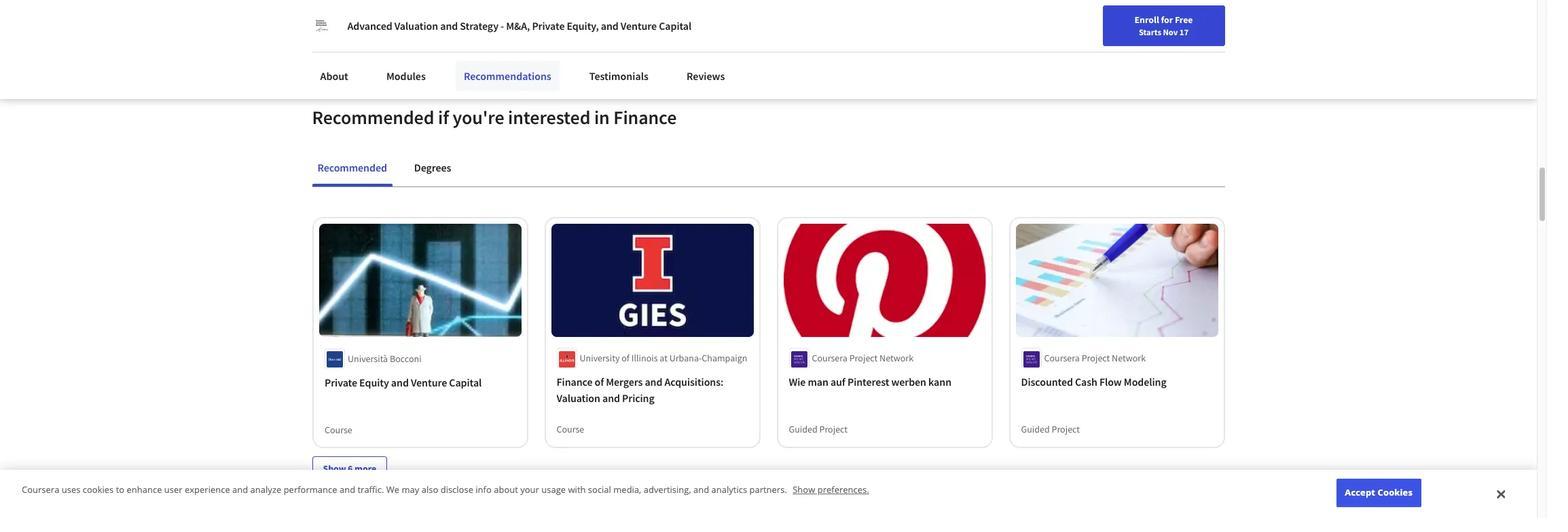 Task type: describe. For each thing, give the bounding box(es) containing it.
nov
[[1163, 26, 1178, 37]]

guided for wie
[[789, 424, 817, 436]]

reviews link
[[678, 61, 733, 91]]

1 horizontal spatial private
[[532, 19, 565, 33]]

preferences.
[[817, 484, 869, 497]]

0 vertical spatial valuation
[[394, 19, 438, 33]]

and right equity,
[[601, 19, 619, 33]]

about link
[[312, 61, 356, 91]]

network for modeling
[[1112, 353, 1146, 365]]

enroll
[[1135, 14, 1159, 26]]

erasmus university rotterdam link
[[1003, 3, 1143, 20]]

free
[[1175, 14, 1193, 26]]

if
[[438, 105, 449, 130]]

at
[[660, 353, 668, 365]]

pinterest
[[848, 376, 889, 389]]

università bocconi
[[347, 353, 421, 365]]

more
[[355, 463, 376, 476]]

private equity and venture capital link
[[324, 374, 516, 391]]

university inside collection "element"
[[580, 353, 620, 365]]

analyze
[[250, 484, 281, 497]]

champaign
[[702, 353, 747, 365]]

guided project for discounted
[[1021, 424, 1080, 436]]

project up discounted cash flow modeling
[[1082, 353, 1110, 365]]

modeling
[[1124, 376, 1167, 389]]

kann
[[928, 376, 951, 389]]

we
[[386, 484, 399, 497]]

you're
[[453, 105, 504, 130]]

coursera for cash
[[1044, 353, 1080, 365]]

finance inside "finance of mergers and acquisitions: valuation and pricing"
[[557, 376, 593, 389]]

show 6 more button
[[312, 457, 387, 482]]

finance of mergers and acquisitions: valuation and pricing link
[[557, 374, 748, 407]]

mergers
[[606, 376, 643, 389]]

m&a,
[[506, 19, 530, 33]]

traffic.
[[358, 484, 384, 497]]

equity,
[[567, 19, 599, 33]]

your
[[520, 484, 539, 497]]

venture inside collection "element"
[[410, 376, 447, 389]]

of for finance
[[595, 376, 604, 389]]

project down auf
[[819, 424, 848, 436]]

degrees button
[[409, 151, 457, 184]]

guided project for wie
[[789, 424, 848, 436]]

usage
[[541, 484, 566, 497]]

coursera uses cookies to enhance user experience and analyze performance and traffic. we may also disclose info about your usage with social media, advertising, and analytics partners. show preferences.
[[22, 484, 869, 497]]

wie
[[789, 376, 806, 389]]

coursera project network for flow
[[1044, 353, 1146, 365]]

reviews
[[687, 69, 725, 83]]

and up pricing
[[645, 376, 662, 389]]

discounted cash flow modeling
[[1021, 376, 1167, 389]]

auf
[[831, 376, 845, 389]]

1 horizontal spatial finance
[[613, 105, 677, 130]]

pricing
[[622, 392, 654, 406]]

coursera for man
[[812, 353, 847, 365]]

also
[[422, 484, 438, 497]]

modules link
[[378, 61, 434, 91]]

bocconi
[[389, 353, 421, 365]]

private equity and venture capital
[[324, 376, 481, 389]]

rotterdam
[[1094, 5, 1143, 18]]

strategy
[[460, 19, 498, 33]]

urbana-
[[669, 353, 702, 365]]

recommended for recommended
[[317, 161, 387, 174]]

university of illinois at urbana-champaign
[[580, 353, 747, 365]]

wie man auf pinterest werben kann link
[[789, 374, 980, 391]]

analytics
[[711, 484, 747, 497]]

università
[[347, 353, 388, 365]]

recommendation tabs tab list
[[312, 151, 1225, 187]]

enhance
[[127, 484, 162, 497]]

cash
[[1075, 376, 1097, 389]]

discounted cash flow modeling link
[[1021, 374, 1213, 391]]

media,
[[613, 484, 641, 497]]

illinois
[[631, 353, 658, 365]]

degrees
[[414, 161, 451, 174]]

network for pinterest
[[880, 353, 913, 365]]

accept
[[1345, 487, 1375, 499]]

discounted
[[1021, 376, 1073, 389]]

show inside "button"
[[323, 463, 346, 476]]

werben
[[891, 376, 926, 389]]

and down mergers
[[602, 392, 620, 406]]

in
[[594, 105, 610, 130]]

experience
[[185, 484, 230, 497]]

partners.
[[749, 484, 787, 497]]

about
[[494, 484, 518, 497]]

man
[[808, 376, 828, 389]]

to
[[116, 484, 124, 497]]

of for university
[[622, 353, 630, 365]]



Task type: vqa. For each thing, say whether or not it's contained in the screenshot.


Task type: locate. For each thing, give the bounding box(es) containing it.
interested
[[508, 105, 590, 130]]

disclose
[[441, 484, 473, 497]]

course up show 6 more "button" at the bottom of the page
[[324, 424, 352, 436]]

and left analytics on the bottom of the page
[[693, 484, 709, 497]]

0 vertical spatial show
[[323, 463, 346, 476]]

university up mergers
[[580, 353, 620, 365]]

accept cookies button
[[1336, 480, 1421, 508]]

uses
[[62, 484, 80, 497]]

and left analyze
[[232, 484, 248, 497]]

private left equity at the left of the page
[[324, 376, 357, 389]]

0 horizontal spatial guided project
[[789, 424, 848, 436]]

coursera up auf
[[812, 353, 847, 365]]

0 horizontal spatial valuation
[[394, 19, 438, 33]]

1 coursera project network from the left
[[812, 353, 913, 365]]

venture
[[621, 19, 657, 33], [410, 376, 447, 389]]

0 horizontal spatial private
[[324, 376, 357, 389]]

acquisitions:
[[665, 376, 724, 389]]

recommended button
[[312, 151, 392, 184]]

show right partners.
[[793, 484, 815, 497]]

recommended inside 'recommended' button
[[317, 161, 387, 174]]

university
[[1044, 5, 1091, 18], [580, 353, 620, 365]]

17
[[1180, 26, 1189, 37]]

coursera project network up pinterest
[[812, 353, 913, 365]]

6
[[348, 463, 353, 476]]

recommendations
[[464, 69, 551, 83]]

0 horizontal spatial guided
[[789, 424, 817, 436]]

course
[[324, 424, 352, 436], [557, 424, 584, 436]]

2 guided from the left
[[1021, 424, 1050, 436]]

recommended for recommended if you're interested in finance
[[312, 105, 434, 130]]

0 vertical spatial capital
[[659, 19, 692, 33]]

guided project
[[789, 424, 848, 436], [1021, 424, 1080, 436]]

0 horizontal spatial of
[[595, 376, 604, 389]]

private inside collection "element"
[[324, 376, 357, 389]]

of
[[622, 353, 630, 365], [595, 376, 604, 389]]

1 horizontal spatial course
[[557, 424, 584, 436]]

university right erasmus
[[1044, 5, 1091, 18]]

coursera
[[812, 353, 847, 365], [1044, 353, 1080, 365], [22, 484, 59, 497]]

private
[[532, 19, 565, 33], [324, 376, 357, 389]]

coursera project network
[[812, 353, 913, 365], [1044, 353, 1146, 365]]

1 horizontal spatial coursera
[[812, 353, 847, 365]]

network up discounted cash flow modeling link
[[1112, 353, 1146, 365]]

project up pinterest
[[849, 353, 878, 365]]

for
[[1161, 14, 1173, 26]]

1 course from the left
[[324, 424, 352, 436]]

info
[[476, 484, 492, 497]]

0 horizontal spatial coursera
[[22, 484, 59, 497]]

of left mergers
[[595, 376, 604, 389]]

1 horizontal spatial capital
[[659, 19, 692, 33]]

and down bocconi
[[391, 376, 408, 389]]

0 vertical spatial recommended
[[312, 105, 434, 130]]

guided for discounted
[[1021, 424, 1050, 436]]

with
[[568, 484, 586, 497]]

advertising,
[[644, 484, 691, 497]]

show left 6
[[323, 463, 346, 476]]

0 horizontal spatial show
[[323, 463, 346, 476]]

valuation left pricing
[[557, 392, 600, 406]]

0 horizontal spatial finance
[[557, 376, 593, 389]]

finance
[[613, 105, 677, 130], [557, 376, 593, 389]]

valuation
[[394, 19, 438, 33], [557, 392, 600, 406]]

course for finance of mergers and acquisitions: valuation and pricing
[[557, 424, 584, 436]]

valuation right advanced
[[394, 19, 438, 33]]

1 horizontal spatial network
[[1112, 353, 1146, 365]]

venture up testimonials
[[621, 19, 657, 33]]

testimonials link
[[581, 61, 657, 91]]

1 horizontal spatial coursera project network
[[1044, 353, 1146, 365]]

recommended
[[312, 105, 434, 130], [317, 161, 387, 174]]

social
[[588, 484, 611, 497]]

1 horizontal spatial university
[[1044, 5, 1091, 18]]

0 horizontal spatial course
[[324, 424, 352, 436]]

advanced
[[347, 19, 392, 33]]

0 horizontal spatial venture
[[410, 376, 447, 389]]

private right m&a,
[[532, 19, 565, 33]]

flow
[[1100, 376, 1122, 389]]

accept cookies
[[1345, 487, 1413, 499]]

0 vertical spatial of
[[622, 353, 630, 365]]

testimonials
[[589, 69, 649, 83]]

0 vertical spatial university
[[1044, 5, 1091, 18]]

1 vertical spatial valuation
[[557, 392, 600, 406]]

and down show 6 more "button" at the bottom of the page
[[340, 484, 355, 497]]

enroll for free starts nov 17
[[1135, 14, 1193, 37]]

1 vertical spatial show
[[793, 484, 815, 497]]

1 vertical spatial recommended
[[317, 161, 387, 174]]

venture down bocconi
[[410, 376, 447, 389]]

coursera left the uses
[[22, 484, 59, 497]]

collection element
[[304, 187, 1233, 503]]

equity
[[359, 376, 389, 389]]

erasmus university rotterdam image
[[312, 16, 331, 35]]

0 horizontal spatial university
[[580, 353, 620, 365]]

course up with
[[557, 424, 584, 436]]

recommended if you're interested in finance
[[312, 105, 677, 130]]

coursera project network up discounted cash flow modeling
[[1044, 353, 1146, 365]]

guided
[[789, 424, 817, 436], [1021, 424, 1050, 436]]

may
[[402, 484, 419, 497]]

and
[[440, 19, 458, 33], [601, 19, 619, 33], [391, 376, 408, 389], [645, 376, 662, 389], [602, 392, 620, 406], [232, 484, 248, 497], [340, 484, 355, 497], [693, 484, 709, 497]]

finance right in
[[613, 105, 677, 130]]

erasmus university rotterdam
[[1003, 5, 1143, 18]]

1 horizontal spatial venture
[[621, 19, 657, 33]]

modules
[[386, 69, 426, 83]]

2 network from the left
[[1112, 353, 1146, 365]]

2 guided project from the left
[[1021, 424, 1080, 436]]

2 coursera project network from the left
[[1044, 353, 1146, 365]]

1 vertical spatial finance
[[557, 376, 593, 389]]

capital inside private equity and venture capital link
[[449, 376, 481, 389]]

1 horizontal spatial valuation
[[557, 392, 600, 406]]

None search field
[[194, 8, 520, 36]]

finance of mergers and acquisitions: valuation and pricing
[[557, 376, 724, 406]]

1 vertical spatial capital
[[449, 376, 481, 389]]

coursera up discounted
[[1044, 353, 1080, 365]]

1 vertical spatial university
[[580, 353, 620, 365]]

and left strategy
[[440, 19, 458, 33]]

guided project down discounted
[[1021, 424, 1080, 436]]

show
[[323, 463, 346, 476], [793, 484, 815, 497]]

performance
[[284, 484, 337, 497]]

1 horizontal spatial guided
[[1021, 424, 1050, 436]]

valuation inside "finance of mergers and acquisitions: valuation and pricing"
[[557, 392, 600, 406]]

0 vertical spatial venture
[[621, 19, 657, 33]]

0 horizontal spatial coursera project network
[[812, 353, 913, 365]]

2 horizontal spatial coursera
[[1044, 353, 1080, 365]]

guided project down man
[[789, 424, 848, 436]]

cookies
[[83, 484, 114, 497]]

user
[[164, 484, 182, 497]]

course for private equity and venture capital
[[324, 424, 352, 436]]

0 vertical spatial finance
[[613, 105, 677, 130]]

guided down the wie
[[789, 424, 817, 436]]

advanced valuation and strategy - m&a, private equity, and venture capital
[[347, 19, 692, 33]]

1 horizontal spatial of
[[622, 353, 630, 365]]

show 6 more
[[323, 463, 376, 476]]

show preferences. link
[[793, 484, 869, 497]]

1 vertical spatial venture
[[410, 376, 447, 389]]

1 guided from the left
[[789, 424, 817, 436]]

cookies
[[1378, 487, 1413, 499]]

starts
[[1139, 26, 1161, 37]]

erasmus
[[1003, 5, 1042, 18]]

1 guided project from the left
[[789, 424, 848, 436]]

0 horizontal spatial capital
[[449, 376, 481, 389]]

project
[[849, 353, 878, 365], [1082, 353, 1110, 365], [819, 424, 848, 436], [1052, 424, 1080, 436]]

2 course from the left
[[557, 424, 584, 436]]

wie man auf pinterest werben kann
[[789, 376, 951, 389]]

of left illinois
[[622, 353, 630, 365]]

project down discounted
[[1052, 424, 1080, 436]]

1 horizontal spatial guided project
[[1021, 424, 1080, 436]]

coursera project network for auf
[[812, 353, 913, 365]]

1 network from the left
[[880, 353, 913, 365]]

recommendations link
[[456, 61, 559, 91]]

1 horizontal spatial show
[[793, 484, 815, 497]]

network up wie man auf pinterest werben kann link at the right bottom
[[880, 353, 913, 365]]

guided down discounted
[[1021, 424, 1050, 436]]

1 vertical spatial private
[[324, 376, 357, 389]]

0 horizontal spatial network
[[880, 353, 913, 365]]

-
[[501, 19, 504, 33]]

0 vertical spatial private
[[532, 19, 565, 33]]

of inside "finance of mergers and acquisitions: valuation and pricing"
[[595, 376, 604, 389]]

1 vertical spatial of
[[595, 376, 604, 389]]

finance left mergers
[[557, 376, 593, 389]]

about
[[320, 69, 348, 83]]



